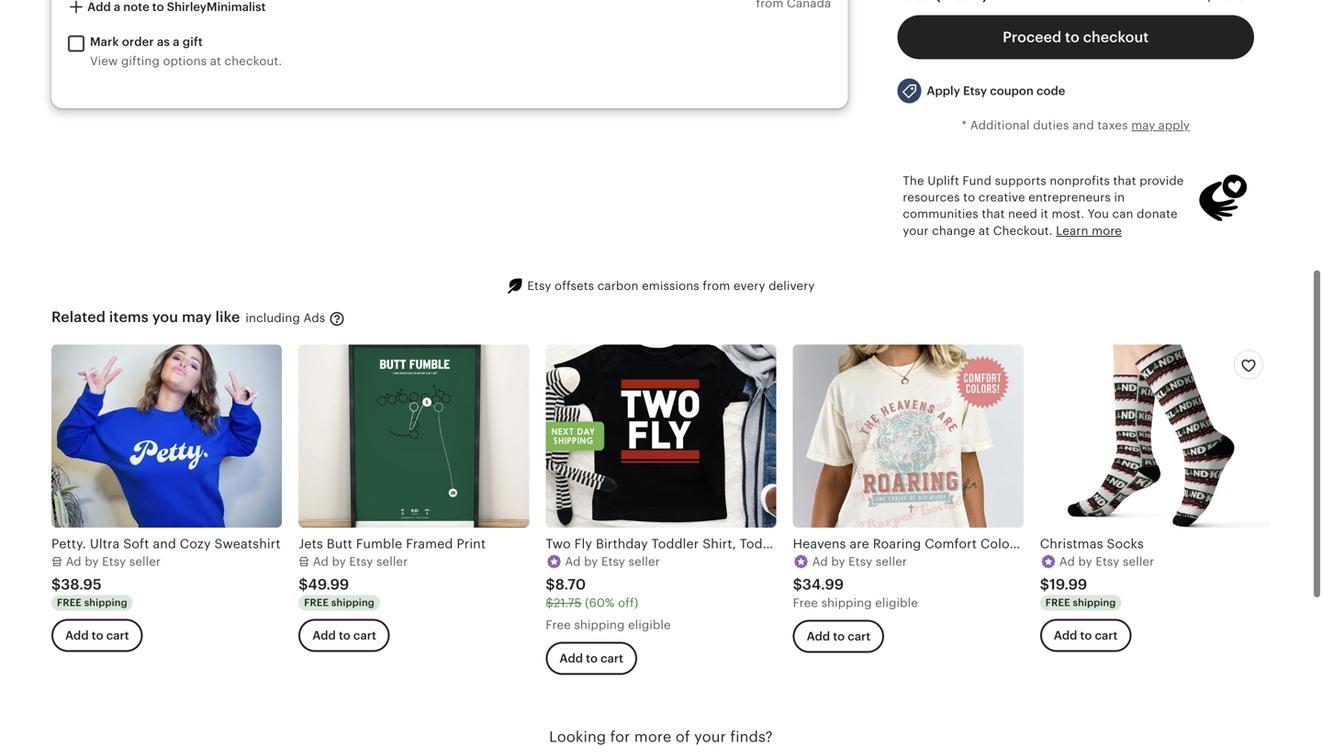 Task type: describe. For each thing, give the bounding box(es) containing it.
donate
[[1137, 207, 1178, 221]]

your inside the uplift fund supports nonprofits that provide resources to creative entrepreneurs in communities that need it most. you can donate your change at checkout.
[[903, 224, 929, 238]]

*
[[962, 119, 967, 132]]

checkout.
[[993, 224, 1053, 238]]

etsy inside dropdown button
[[963, 84, 987, 98]]

b for 34.99
[[831, 555, 839, 569]]

proceed to checkout button
[[897, 15, 1254, 59]]

butt
[[327, 537, 352, 552]]

apply etsy coupon code
[[927, 84, 1065, 98]]

to for 38.95
[[92, 629, 103, 643]]

add to cart down (60%
[[560, 652, 623, 666]]

(60%
[[585, 596, 615, 610]]

cart for 38.95
[[106, 629, 129, 643]]

nonprofits
[[1050, 174, 1110, 188]]

etsy for 34.99
[[849, 555, 872, 569]]

etsy for 49.99
[[349, 555, 373, 569]]

cart for 49.99
[[353, 629, 376, 643]]

provide
[[1140, 174, 1184, 188]]

d for 34.99
[[820, 555, 828, 569]]

y for 34.99
[[839, 555, 845, 569]]

coupon
[[990, 84, 1034, 98]]

* additional duties and taxes may apply
[[962, 119, 1190, 132]]

additional
[[970, 119, 1030, 132]]

fund
[[963, 174, 992, 188]]

looking
[[549, 729, 606, 746]]

of
[[676, 729, 690, 746]]

seller for 8.70
[[629, 555, 660, 569]]

need
[[1008, 207, 1037, 221]]

apply
[[1158, 119, 1190, 132]]

a for 38.95
[[66, 555, 74, 569]]

shipping inside $ 8.70 $ 21.75 (60% off) free shipping eligible
[[574, 618, 625, 632]]

christmas socks
[[1040, 537, 1144, 552]]

it
[[1041, 207, 1048, 221]]

jets butt fumble framed print
[[299, 537, 486, 552]]

shipping for 19.99
[[1073, 597, 1116, 609]]

free inside $ 34.99 free shipping eligible
[[793, 596, 818, 610]]

add to cart for 19.99
[[1054, 629, 1118, 643]]

y for 19.99
[[1086, 555, 1092, 569]]

in
[[1114, 191, 1125, 204]]

to inside button
[[1065, 29, 1080, 46]]

a inside 'mark order as a gift view gifting options at checkout.'
[[173, 35, 180, 49]]

etsy for 38.95
[[102, 555, 126, 569]]

b for 19.99
[[1078, 555, 1086, 569]]

shipping for 49.99
[[331, 597, 375, 609]]

christmas
[[1040, 537, 1103, 552]]

add for 19.99
[[1054, 629, 1077, 643]]

1 horizontal spatial may
[[1131, 119, 1155, 132]]

1 vertical spatial that
[[982, 207, 1005, 221]]

d for 19.99
[[1067, 555, 1075, 569]]

ads
[[303, 311, 325, 325]]

seller for 19.99
[[1123, 555, 1154, 569]]

code
[[1037, 84, 1065, 98]]

related
[[51, 309, 106, 326]]

free for 38.95
[[57, 597, 82, 609]]

you
[[152, 309, 178, 326]]

apply etsy coupon code button
[[884, 70, 1079, 112]]

emissions
[[642, 279, 699, 293]]

a for 49.99
[[313, 555, 321, 569]]

print
[[457, 537, 486, 552]]

b for 38.95
[[85, 555, 93, 569]]

mark order as a gift view gifting options at checkout.
[[90, 35, 282, 68]]

may apply button
[[1131, 117, 1190, 134]]

the uplift fund supports nonprofits that provide resources to creative entrepreneurs in communities that need it most. you can donate your change at checkout.
[[903, 174, 1184, 238]]

cart for 34.99
[[848, 630, 871, 644]]

to for 49.99
[[339, 629, 351, 643]]

mark
[[90, 35, 119, 49]]

a d b y etsy seller for 38.95
[[66, 555, 161, 569]]

looking for more of your finds?
[[549, 729, 773, 746]]

heavens are roaring comfort colors oversized tshirt christian shirts for women aesthetic clothing vintage jesus shirt bible verse shirt image
[[793, 345, 1024, 528]]

8.70
[[555, 577, 586, 593]]

offsets
[[555, 279, 594, 293]]

0 vertical spatial that
[[1113, 174, 1136, 188]]

more inside button
[[1092, 224, 1122, 238]]

entrepreneurs
[[1029, 191, 1111, 204]]

eligible inside $ 34.99 free shipping eligible
[[875, 596, 918, 610]]

etsy offsets carbon emissions from every delivery
[[527, 279, 815, 293]]

checkout
[[1083, 29, 1149, 46]]

etsy for 19.99
[[1096, 555, 1120, 569]]

gift
[[183, 35, 203, 49]]

including
[[246, 311, 300, 325]]

jets
[[299, 537, 323, 552]]

learn more
[[1056, 224, 1122, 238]]

uplift fund image
[[1197, 172, 1249, 224]]

gifting
[[121, 54, 160, 68]]

1 vertical spatial more
[[634, 729, 672, 746]]

a d b y etsy seller for 8.70
[[565, 555, 660, 569]]

add for 38.95
[[65, 629, 89, 643]]

learn more button
[[1056, 223, 1122, 239]]

add to cart button for 38.95
[[51, 619, 143, 653]]

like
[[215, 309, 240, 326]]

finds?
[[730, 729, 773, 746]]

every
[[734, 279, 765, 293]]

duties
[[1033, 119, 1069, 132]]

38.95
[[61, 577, 102, 593]]

b for 8.70
[[584, 555, 592, 569]]

sweatshirt
[[214, 537, 281, 552]]

most.
[[1052, 207, 1084, 221]]

$ 49.99 free shipping
[[299, 577, 375, 609]]

for
[[610, 729, 630, 746]]

add to cart button for 49.99
[[299, 619, 390, 653]]

socks
[[1107, 537, 1144, 552]]

a d b y etsy seller for 19.99
[[1059, 555, 1154, 569]]

a d b y etsy seller for 34.99
[[812, 555, 907, 569]]

cozy
[[180, 537, 211, 552]]

34.99
[[802, 577, 844, 593]]

uplift
[[927, 174, 959, 188]]

49.99
[[308, 577, 349, 593]]

change
[[932, 224, 975, 238]]

delivery
[[769, 279, 815, 293]]

add to cart for 34.99
[[807, 630, 871, 644]]



Task type: vqa. For each thing, say whether or not it's contained in the screenshot.
the topmost your
yes



Task type: locate. For each thing, give the bounding box(es) containing it.
a down christmas
[[1059, 555, 1068, 569]]

at right options on the top
[[210, 54, 221, 68]]

seller for 38.95
[[129, 555, 161, 569]]

d down petty.
[[74, 555, 81, 569]]

0 vertical spatial eligible
[[875, 596, 918, 610]]

shipping down 38.95
[[84, 597, 127, 609]]

free down 21.75
[[546, 618, 571, 632]]

communities
[[903, 207, 979, 221]]

shipping inside $ 49.99 free shipping
[[331, 597, 375, 609]]

add
[[65, 629, 89, 643], [312, 629, 336, 643], [1054, 629, 1077, 643], [807, 630, 830, 644], [560, 652, 583, 666]]

1 vertical spatial may
[[182, 309, 212, 326]]

at
[[210, 54, 221, 68], [979, 224, 990, 238]]

0 horizontal spatial more
[[634, 729, 672, 746]]

add down $ 19.99 free shipping
[[1054, 629, 1077, 643]]

a d b y etsy seller up $ 34.99 free shipping eligible
[[812, 555, 907, 569]]

4 a d b y etsy seller from the left
[[812, 555, 907, 569]]

2 b from the left
[[332, 555, 340, 569]]

y down ultra
[[92, 555, 99, 569]]

add for 34.99
[[807, 630, 830, 644]]

y
[[92, 555, 99, 569], [339, 555, 346, 569], [592, 555, 598, 569], [839, 555, 845, 569], [1086, 555, 1092, 569]]

add to cart button for 34.99
[[793, 620, 884, 654]]

add down $ 38.95 free shipping
[[65, 629, 89, 643]]

3 d from the left
[[573, 555, 581, 569]]

0 vertical spatial may
[[1131, 119, 1155, 132]]

2 free from the left
[[304, 597, 329, 609]]

a d b y etsy seller down fumble
[[313, 555, 408, 569]]

that down creative
[[982, 207, 1005, 221]]

1 seller from the left
[[129, 555, 161, 569]]

1 horizontal spatial that
[[1113, 174, 1136, 188]]

b down christmas socks
[[1078, 555, 1086, 569]]

2 a d b y etsy seller from the left
[[313, 555, 408, 569]]

$ inside $ 19.99 free shipping
[[1040, 577, 1050, 593]]

that up in
[[1113, 174, 1136, 188]]

3 a d b y etsy seller from the left
[[565, 555, 660, 569]]

a up "8.70" on the left bottom of the page
[[565, 555, 573, 569]]

creative
[[979, 191, 1025, 204]]

add to cart button down $ 19.99 free shipping
[[1040, 619, 1132, 653]]

b down ultra
[[85, 555, 93, 569]]

seller for 34.99
[[876, 555, 907, 569]]

free inside $ 19.99 free shipping
[[1046, 597, 1070, 609]]

to right proceed
[[1065, 29, 1080, 46]]

proceed to checkout
[[1003, 29, 1149, 46]]

2 seller from the left
[[376, 555, 408, 569]]

cart down $ 34.99 free shipping eligible
[[848, 630, 871, 644]]

0 vertical spatial free
[[793, 596, 818, 610]]

add down 34.99
[[807, 630, 830, 644]]

soft
[[123, 537, 149, 552]]

seller for 49.99
[[376, 555, 408, 569]]

0 vertical spatial at
[[210, 54, 221, 68]]

to inside the uplift fund supports nonprofits that provide resources to creative entrepreneurs in communities that need it most. you can donate your change at checkout.
[[963, 191, 975, 204]]

shipping
[[821, 596, 872, 610], [84, 597, 127, 609], [331, 597, 375, 609], [1073, 597, 1116, 609], [574, 618, 625, 632]]

a d b y etsy seller up $ 8.70 $ 21.75 (60% off) free shipping eligible on the bottom of the page
[[565, 555, 660, 569]]

checkout.
[[225, 54, 282, 68]]

2 y from the left
[[339, 555, 346, 569]]

more down you
[[1092, 224, 1122, 238]]

cart
[[106, 629, 129, 643], [353, 629, 376, 643], [1095, 629, 1118, 643], [848, 630, 871, 644], [601, 652, 623, 666]]

add to cart for 49.99
[[312, 629, 376, 643]]

and
[[1072, 119, 1094, 132], [153, 537, 176, 552]]

etsy
[[963, 84, 987, 98], [527, 279, 551, 293], [102, 555, 126, 569], [349, 555, 373, 569], [601, 555, 625, 569], [849, 555, 872, 569], [1096, 555, 1120, 569]]

4 d from the left
[[820, 555, 828, 569]]

3 b from the left
[[584, 555, 592, 569]]

a d b y etsy seller for 49.99
[[313, 555, 408, 569]]

and for duties
[[1072, 119, 1094, 132]]

free inside $ 49.99 free shipping
[[304, 597, 329, 609]]

can
[[1112, 207, 1134, 221]]

resources
[[903, 191, 960, 204]]

d
[[74, 555, 81, 569], [321, 555, 329, 569], [573, 555, 581, 569], [820, 555, 828, 569], [1067, 555, 1075, 569]]

free inside $ 8.70 $ 21.75 (60% off) free shipping eligible
[[546, 618, 571, 632]]

eligible
[[875, 596, 918, 610], [628, 618, 671, 632]]

view
[[90, 54, 118, 68]]

y for 38.95
[[92, 555, 99, 569]]

free down 49.99
[[304, 597, 329, 609]]

add to cart
[[65, 629, 129, 643], [312, 629, 376, 643], [1054, 629, 1118, 643], [807, 630, 871, 644], [560, 652, 623, 666]]

1 vertical spatial and
[[153, 537, 176, 552]]

d up "8.70" on the left bottom of the page
[[573, 555, 581, 569]]

shipping down 19.99
[[1073, 597, 1116, 609]]

a for 8.70
[[565, 555, 573, 569]]

1 y from the left
[[92, 555, 99, 569]]

you
[[1088, 207, 1109, 221]]

1 horizontal spatial eligible
[[875, 596, 918, 610]]

add to cart button
[[51, 619, 143, 653], [299, 619, 390, 653], [1040, 619, 1132, 653], [793, 620, 884, 654], [546, 642, 637, 675]]

free down 34.99
[[793, 596, 818, 610]]

0 horizontal spatial eligible
[[628, 618, 671, 632]]

1 vertical spatial your
[[694, 729, 726, 746]]

ultra
[[90, 537, 120, 552]]

items
[[109, 309, 149, 326]]

supports
[[995, 174, 1046, 188]]

shipping inside $ 34.99 free shipping eligible
[[821, 596, 872, 610]]

$ 19.99 free shipping
[[1040, 577, 1116, 609]]

add for 49.99
[[312, 629, 336, 643]]

seller down soft
[[129, 555, 161, 569]]

related items you may like including ads
[[51, 309, 329, 326]]

5 y from the left
[[1086, 555, 1092, 569]]

etsy up $ 8.70 $ 21.75 (60% off) free shipping eligible on the bottom of the page
[[601, 555, 625, 569]]

etsy up $ 34.99 free shipping eligible
[[849, 555, 872, 569]]

d for 8.70
[[573, 555, 581, 569]]

to for 34.99
[[833, 630, 845, 644]]

1 horizontal spatial free
[[793, 596, 818, 610]]

$ 8.70 $ 21.75 (60% off) free shipping eligible
[[546, 577, 671, 632]]

add to cart down $ 49.99 free shipping
[[312, 629, 376, 643]]

that
[[1113, 174, 1136, 188], [982, 207, 1005, 221]]

etsy right the apply
[[963, 84, 987, 98]]

learn
[[1056, 224, 1088, 238]]

add to cart for 38.95
[[65, 629, 129, 643]]

$ for 8.70
[[546, 577, 555, 593]]

1 horizontal spatial and
[[1072, 119, 1094, 132]]

4 b from the left
[[831, 555, 839, 569]]

y up (60%
[[592, 555, 598, 569]]

1 free from the left
[[57, 597, 82, 609]]

etsy down fumble
[[349, 555, 373, 569]]

cart for 19.99
[[1095, 629, 1118, 643]]

3 seller from the left
[[629, 555, 660, 569]]

0 horizontal spatial your
[[694, 729, 726, 746]]

and right soft
[[153, 537, 176, 552]]

add to cart button down $ 38.95 free shipping
[[51, 619, 143, 653]]

carbon
[[597, 279, 639, 293]]

free for 19.99
[[1046, 597, 1070, 609]]

to
[[1065, 29, 1080, 46], [963, 191, 975, 204], [92, 629, 103, 643], [339, 629, 351, 643], [1080, 629, 1092, 643], [833, 630, 845, 644], [586, 652, 598, 666]]

$ for 19.99
[[1040, 577, 1050, 593]]

5 a d b y etsy seller from the left
[[1059, 555, 1154, 569]]

your right of
[[694, 729, 726, 746]]

free
[[793, 596, 818, 610], [546, 618, 571, 632]]

0 horizontal spatial at
[[210, 54, 221, 68]]

b
[[85, 555, 93, 569], [332, 555, 340, 569], [584, 555, 592, 569], [831, 555, 839, 569], [1078, 555, 1086, 569]]

shipping for 34.99
[[821, 596, 872, 610]]

$ 38.95 free shipping
[[51, 577, 127, 609]]

shipping down 49.99
[[331, 597, 375, 609]]

0 horizontal spatial that
[[982, 207, 1005, 221]]

add to cart down $ 34.99 free shipping eligible
[[807, 630, 871, 644]]

d for 49.99
[[321, 555, 329, 569]]

your down communities
[[903, 224, 929, 238]]

4 seller from the left
[[876, 555, 907, 569]]

b up "8.70" on the left bottom of the page
[[584, 555, 592, 569]]

$
[[51, 577, 61, 593], [299, 577, 308, 593], [546, 577, 555, 593], [793, 577, 802, 593], [1040, 577, 1050, 593], [546, 596, 553, 610]]

seller up $ 34.99 free shipping eligible
[[876, 555, 907, 569]]

may left like
[[182, 309, 212, 326]]

b up 34.99
[[831, 555, 839, 569]]

free for 49.99
[[304, 597, 329, 609]]

21.75
[[553, 596, 582, 610]]

$ 34.99 free shipping eligible
[[793, 577, 918, 610]]

christmas socks image
[[1040, 345, 1271, 528]]

seller down jets butt fumble framed print
[[376, 555, 408, 569]]

to down $ 19.99 free shipping
[[1080, 629, 1092, 643]]

d up 34.99
[[820, 555, 828, 569]]

5 seller from the left
[[1123, 555, 1154, 569]]

to down fund
[[963, 191, 975, 204]]

2 horizontal spatial free
[[1046, 597, 1070, 609]]

a up 34.99
[[812, 555, 820, 569]]

1 vertical spatial free
[[546, 618, 571, 632]]

0 vertical spatial your
[[903, 224, 929, 238]]

1 a d b y etsy seller from the left
[[66, 555, 161, 569]]

a down jets
[[313, 555, 321, 569]]

5 d from the left
[[1067, 555, 1075, 569]]

seller down socks
[[1123, 555, 1154, 569]]

3 free from the left
[[1046, 597, 1070, 609]]

and for soft
[[153, 537, 176, 552]]

1 vertical spatial eligible
[[628, 618, 671, 632]]

shipping down 34.99
[[821, 596, 872, 610]]

to for 19.99
[[1080, 629, 1092, 643]]

petty. ultra soft and cozy sweatshirt image
[[51, 345, 282, 528]]

4 y from the left
[[839, 555, 845, 569]]

options
[[163, 54, 207, 68]]

add down 21.75
[[560, 652, 583, 666]]

y up 34.99
[[839, 555, 845, 569]]

seller up the off)
[[629, 555, 660, 569]]

$ inside $ 49.99 free shipping
[[299, 577, 308, 593]]

off)
[[618, 596, 638, 610]]

d down jets
[[321, 555, 329, 569]]

add to cart button for 19.99
[[1040, 619, 1132, 653]]

a for 34.99
[[812, 555, 820, 569]]

3 y from the left
[[592, 555, 598, 569]]

a
[[173, 35, 180, 49], [66, 555, 74, 569], [313, 555, 321, 569], [565, 555, 573, 569], [812, 555, 820, 569], [1059, 555, 1068, 569]]

$ for 34.99
[[793, 577, 802, 593]]

$ inside $ 34.99 free shipping eligible
[[793, 577, 802, 593]]

a down petty.
[[66, 555, 74, 569]]

shipping inside $ 38.95 free shipping
[[84, 597, 127, 609]]

two fly birthday toddler shirt, toddler boy shirt, second birthday shirt, 2 year shirt image
[[546, 345, 776, 528]]

$ for 49.99
[[299, 577, 308, 593]]

free inside $ 38.95 free shipping
[[57, 597, 82, 609]]

d for 38.95
[[74, 555, 81, 569]]

add to cart down $ 19.99 free shipping
[[1054, 629, 1118, 643]]

add to cart button down (60%
[[546, 642, 637, 675]]

2 d from the left
[[321, 555, 329, 569]]

a d b y etsy seller down christmas socks
[[1059, 555, 1154, 569]]

0 horizontal spatial and
[[153, 537, 176, 552]]

free down 38.95
[[57, 597, 82, 609]]

apply
[[927, 84, 960, 98]]

may
[[1131, 119, 1155, 132], [182, 309, 212, 326]]

proceed
[[1003, 29, 1062, 46]]

1 vertical spatial at
[[979, 224, 990, 238]]

to down $ 34.99 free shipping eligible
[[833, 630, 845, 644]]

y for 8.70
[[592, 555, 598, 569]]

1 horizontal spatial more
[[1092, 224, 1122, 238]]

petty. ultra soft and cozy sweatshirt
[[51, 537, 281, 552]]

1 b from the left
[[85, 555, 93, 569]]

framed
[[406, 537, 453, 552]]

cart down $ 49.99 free shipping
[[353, 629, 376, 643]]

0 horizontal spatial free
[[57, 597, 82, 609]]

to down (60%
[[586, 652, 598, 666]]

at right change
[[979, 224, 990, 238]]

a right as
[[173, 35, 180, 49]]

add to cart button down $ 49.99 free shipping
[[299, 619, 390, 653]]

order
[[122, 35, 154, 49]]

d down christmas
[[1067, 555, 1075, 569]]

cart down $ 8.70 $ 21.75 (60% off) free shipping eligible on the bottom of the page
[[601, 652, 623, 666]]

shipping for 38.95
[[84, 597, 127, 609]]

y down the butt
[[339, 555, 346, 569]]

jets butt fumble framed print image
[[299, 345, 529, 528]]

0 horizontal spatial may
[[182, 309, 212, 326]]

a d b y etsy seller down ultra
[[66, 555, 161, 569]]

cart down $ 19.99 free shipping
[[1095, 629, 1118, 643]]

0 horizontal spatial free
[[546, 618, 571, 632]]

19.99
[[1050, 577, 1087, 593]]

b for 49.99
[[332, 555, 340, 569]]

$ inside $ 38.95 free shipping
[[51, 577, 61, 593]]

fumble
[[356, 537, 402, 552]]

y for 49.99
[[339, 555, 346, 569]]

etsy down christmas socks
[[1096, 555, 1120, 569]]

seller
[[129, 555, 161, 569], [376, 555, 408, 569], [629, 555, 660, 569], [876, 555, 907, 569], [1123, 555, 1154, 569]]

to for 8.70
[[586, 652, 598, 666]]

petty.
[[51, 537, 86, 552]]

etsy for 8.70
[[601, 555, 625, 569]]

your
[[903, 224, 929, 238], [694, 729, 726, 746]]

from
[[703, 279, 730, 293]]

add down $ 49.99 free shipping
[[312, 629, 336, 643]]

shipping down (60%
[[574, 618, 625, 632]]

eligible inside $ 8.70 $ 21.75 (60% off) free shipping eligible
[[628, 618, 671, 632]]

a for 19.99
[[1059, 555, 1068, 569]]

may right taxes
[[1131, 119, 1155, 132]]

b down the butt
[[332, 555, 340, 569]]

and left taxes
[[1072, 119, 1094, 132]]

1 horizontal spatial free
[[304, 597, 329, 609]]

taxes
[[1097, 119, 1128, 132]]

0 vertical spatial and
[[1072, 119, 1094, 132]]

add to cart down $ 38.95 free shipping
[[65, 629, 129, 643]]

5 b from the left
[[1078, 555, 1086, 569]]

a d b y etsy seller
[[66, 555, 161, 569], [313, 555, 408, 569], [565, 555, 660, 569], [812, 555, 907, 569], [1059, 555, 1154, 569]]

1 horizontal spatial at
[[979, 224, 990, 238]]

add to cart button down $ 34.99 free shipping eligible
[[793, 620, 884, 654]]

free down 19.99
[[1046, 597, 1070, 609]]

more left of
[[634, 729, 672, 746]]

1 horizontal spatial your
[[903, 224, 929, 238]]

to down $ 49.99 free shipping
[[339, 629, 351, 643]]

etsy down ultra
[[102, 555, 126, 569]]

$ for 38.95
[[51, 577, 61, 593]]

etsy left offsets
[[527, 279, 551, 293]]

1 d from the left
[[74, 555, 81, 569]]

cart down $ 38.95 free shipping
[[106, 629, 129, 643]]

the
[[903, 174, 924, 188]]

at inside 'mark order as a gift view gifting options at checkout.'
[[210, 54, 221, 68]]

y down christmas socks
[[1086, 555, 1092, 569]]

free
[[57, 597, 82, 609], [304, 597, 329, 609], [1046, 597, 1070, 609]]

at inside the uplift fund supports nonprofits that provide resources to creative entrepreneurs in communities that need it most. you can donate your change at checkout.
[[979, 224, 990, 238]]

to down $ 38.95 free shipping
[[92, 629, 103, 643]]

0 vertical spatial more
[[1092, 224, 1122, 238]]

as
[[157, 35, 170, 49]]

shipping inside $ 19.99 free shipping
[[1073, 597, 1116, 609]]



